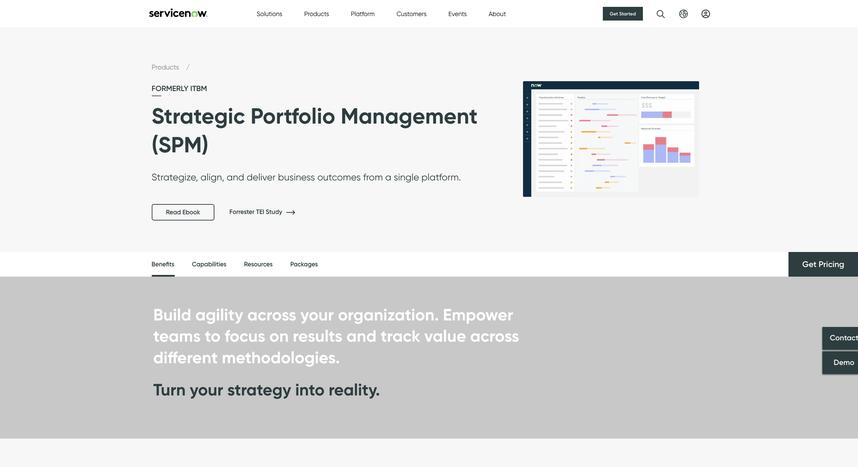 Task type: vqa. For each thing, say whether or not it's contained in the screenshot.
right and
yes



Task type: describe. For each thing, give the bounding box(es) containing it.
products link
[[152, 63, 181, 71]]

build agility across your organization. empower teams to focus on results and track value across different methodologies.
[[153, 305, 520, 368]]

contact link
[[816, 327, 859, 350]]

benefits link
[[152, 252, 175, 279]]

get for get pricing
[[803, 259, 817, 269]]

packages link
[[291, 252, 318, 277]]

results
[[293, 326, 343, 347]]

contact
[[824, 334, 852, 343]]

organization.
[[338, 305, 439, 325]]

turn your strategy into reality.
[[153, 380, 380, 400]]

strategize,
[[152, 171, 198, 183]]

resources
[[244, 261, 273, 268]]

turn
[[153, 380, 186, 400]]

ebook
[[183, 209, 200, 216]]

strategy
[[228, 380, 291, 400]]

solutions
[[257, 10, 283, 17]]

from
[[364, 171, 383, 183]]

customers button
[[397, 9, 427, 18]]

a
[[386, 171, 392, 183]]

track
[[381, 326, 421, 347]]

products for the products link on the top left
[[152, 63, 181, 71]]

management
[[341, 103, 478, 130]]

servicenow image
[[148, 8, 208, 17]]

single
[[394, 171, 420, 183]]

get started
[[610, 11, 637, 17]]

itbm
[[190, 84, 207, 93]]

solutions button
[[257, 9, 283, 18]]

get pricing
[[803, 259, 845, 269]]

read ebook
[[166, 209, 200, 216]]

different
[[153, 348, 218, 368]]

get pricing link
[[789, 252, 859, 277]]

products for products dropdown button
[[305, 10, 329, 17]]

forrester tei study
[[230, 209, 284, 216]]

platform.
[[422, 171, 461, 183]]

platform
[[351, 10, 375, 17]]

business
[[278, 171, 315, 183]]

platform button
[[351, 9, 375, 18]]



Task type: locate. For each thing, give the bounding box(es) containing it.
0 vertical spatial products
[[305, 10, 329, 17]]

1 vertical spatial across
[[471, 326, 520, 347]]

across up on
[[248, 305, 297, 325]]

get inside get started link
[[610, 11, 619, 17]]

strategize, align, and deliver outcomes with spm image
[[0, 27, 859, 252], [516, 44, 707, 235]]

tei
[[256, 209, 264, 216]]

strategize, align, and deliver business outcomes from a single platform.
[[152, 171, 461, 183]]

0 vertical spatial get
[[610, 11, 619, 17]]

benefits
[[152, 261, 175, 268]]

strategic
[[152, 103, 245, 130]]

1 vertical spatial and
[[347, 326, 377, 347]]

capabilities
[[192, 261, 227, 268]]

get started link
[[604, 7, 643, 21]]

started
[[620, 11, 637, 17]]

customers
[[397, 10, 427, 17]]

read ebook link
[[152, 204, 215, 221]]

0 vertical spatial your
[[301, 305, 334, 325]]

(spm)
[[152, 131, 209, 158]]

empower
[[443, 305, 514, 325]]

1 vertical spatial your
[[190, 380, 223, 400]]

packages
[[291, 261, 318, 268]]

methodologies.
[[222, 348, 340, 368]]

demo link
[[816, 352, 859, 374]]

events button
[[449, 9, 467, 18]]

to
[[205, 326, 221, 347]]

formerly itbm
[[152, 84, 207, 93]]

1 horizontal spatial your
[[301, 305, 334, 325]]

forrester tei study link
[[230, 209, 306, 216]]

products
[[305, 10, 329, 17], [152, 63, 181, 71]]

get left started
[[610, 11, 619, 17]]

0 vertical spatial across
[[248, 305, 297, 325]]

value
[[425, 326, 467, 347]]

0 horizontal spatial your
[[190, 380, 223, 400]]

reality.
[[329, 380, 380, 400]]

on
[[270, 326, 289, 347]]

get for get started
[[610, 11, 619, 17]]

pricing
[[820, 259, 845, 269]]

deliver
[[247, 171, 276, 183]]

products button
[[305, 9, 329, 18]]

about button
[[489, 9, 507, 18]]

teams
[[153, 326, 201, 347]]

across
[[248, 305, 297, 325], [471, 326, 520, 347]]

get left pricing
[[803, 259, 817, 269]]

and inside build agility across your organization. empower teams to focus on results and track value across different methodologies.
[[347, 326, 377, 347]]

capabilities link
[[192, 252, 227, 277]]

your inside build agility across your organization. empower teams to focus on results and track value across different methodologies.
[[301, 305, 334, 325]]

strategic portfolio management (spm)
[[152, 103, 478, 158]]

focus
[[225, 326, 266, 347]]

your
[[301, 305, 334, 325], [190, 380, 223, 400]]

read
[[166, 209, 181, 216]]

formerly
[[152, 84, 189, 93]]

0 horizontal spatial and
[[227, 171, 245, 183]]

resources link
[[244, 252, 273, 277]]

about
[[489, 10, 507, 17]]

0 vertical spatial and
[[227, 171, 245, 183]]

1 horizontal spatial and
[[347, 326, 377, 347]]

align,
[[201, 171, 225, 183]]

across down empower
[[471, 326, 520, 347]]

1 horizontal spatial get
[[803, 259, 817, 269]]

strategize, align, and deliver outcomes with spm image containing strategic portfolio management (spm)
[[0, 27, 859, 252]]

outcomes
[[318, 171, 361, 183]]

1 vertical spatial get
[[803, 259, 817, 269]]

build
[[153, 305, 192, 325]]

agility
[[196, 305, 243, 325]]

1 horizontal spatial products
[[305, 10, 329, 17]]

go to servicenow account image
[[702, 9, 711, 18]]

0 horizontal spatial products
[[152, 63, 181, 71]]

1 horizontal spatial across
[[471, 326, 520, 347]]

forrester
[[230, 209, 255, 216]]

0 horizontal spatial across
[[248, 305, 297, 325]]

into
[[296, 380, 325, 400]]

0 horizontal spatial get
[[610, 11, 619, 17]]

study
[[266, 209, 282, 216]]

portfolio
[[251, 103, 336, 130]]

1 vertical spatial products
[[152, 63, 181, 71]]

events
[[449, 10, 467, 17]]

get
[[610, 11, 619, 17], [803, 259, 817, 269]]

demo
[[828, 358, 848, 368]]

and
[[227, 171, 245, 183], [347, 326, 377, 347]]



